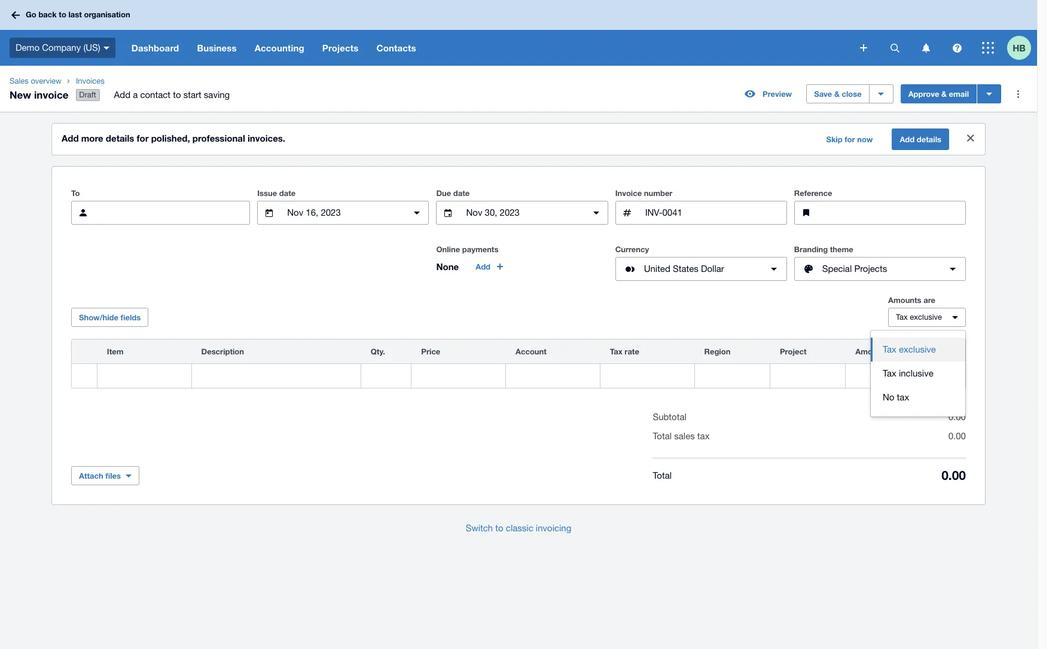 Task type: vqa. For each thing, say whether or not it's contained in the screenshot.
back
yes



Task type: locate. For each thing, give the bounding box(es) containing it.
amounts
[[888, 296, 922, 305]]

save
[[814, 89, 832, 99]]

date for issue date
[[279, 188, 296, 198]]

1 more date options image from the left
[[405, 201, 429, 225]]

date right issue
[[279, 188, 296, 198]]

more invoice options image
[[1006, 82, 1030, 106]]

2 vertical spatial 0.00
[[942, 468, 966, 483]]

Invoice number text field
[[644, 202, 786, 224]]

navigation
[[122, 30, 852, 66]]

projects inside dropdown button
[[322, 42, 359, 53]]

add details button
[[892, 129, 949, 150]]

exclusive up the inclusive at bottom right
[[899, 345, 936, 355]]

details left close icon
[[917, 135, 941, 144]]

none
[[436, 261, 459, 272]]

2 more date options image from the left
[[584, 201, 608, 225]]

svg image
[[890, 43, 899, 52], [103, 47, 109, 49]]

total down total sales tax
[[653, 471, 672, 481]]

exclusive inside button
[[899, 345, 936, 355]]

business button
[[188, 30, 246, 66]]

0 horizontal spatial svg image
[[103, 47, 109, 49]]

1 vertical spatial 0.00
[[949, 431, 966, 442]]

tax down amounts
[[896, 313, 908, 322]]

2 total from the top
[[653, 471, 672, 481]]

0 vertical spatial tax
[[897, 392, 909, 403]]

tax exclusive down amounts are
[[896, 313, 942, 322]]

1 horizontal spatial details
[[917, 135, 941, 144]]

accounting button
[[246, 30, 313, 66]]

navigation containing dashboard
[[122, 30, 852, 66]]

sales
[[674, 431, 695, 442]]

demo company (us)
[[16, 42, 100, 52]]

1 horizontal spatial &
[[942, 89, 947, 99]]

project
[[780, 347, 807, 357]]

svg image inside the demo company (us) popup button
[[103, 47, 109, 49]]

projects right special
[[854, 264, 887, 274]]

to
[[59, 10, 66, 19], [173, 90, 181, 100], [495, 523, 503, 534]]

0 horizontal spatial more date options image
[[405, 201, 429, 225]]

list box
[[871, 331, 965, 417]]

0 vertical spatial exclusive
[[910, 313, 942, 322]]

tax left rate
[[610, 347, 623, 357]]

sales overview link
[[5, 75, 66, 87]]

add right now
[[900, 135, 915, 144]]

svg image
[[11, 11, 20, 19], [982, 42, 994, 54], [922, 43, 930, 52], [953, 43, 962, 52], [860, 44, 867, 51]]

add
[[114, 90, 130, 100], [62, 133, 79, 144], [900, 135, 915, 144], [476, 262, 491, 272]]

1 horizontal spatial more date options image
[[584, 201, 608, 225]]

1 horizontal spatial to
[[173, 90, 181, 100]]

start
[[183, 90, 201, 100]]

inclusive
[[899, 369, 934, 379]]

add left a
[[114, 90, 130, 100]]

due
[[436, 188, 451, 198]]

classic
[[506, 523, 533, 534]]

& for email
[[942, 89, 947, 99]]

0 horizontal spatial projects
[[322, 42, 359, 53]]

1 vertical spatial to
[[173, 90, 181, 100]]

invoices
[[76, 77, 105, 86]]

banner
[[0, 0, 1037, 66]]

2 horizontal spatial to
[[495, 523, 503, 534]]

for
[[137, 133, 149, 144], [845, 135, 855, 144]]

account
[[516, 347, 547, 357]]

0 vertical spatial projects
[[322, 42, 359, 53]]

svg image left go
[[11, 11, 20, 19]]

projects inside "popup button"
[[854, 264, 887, 274]]

qty.
[[371, 347, 385, 357]]

tax exclusive inside popup button
[[896, 313, 942, 322]]

0 horizontal spatial date
[[279, 188, 296, 198]]

preview button
[[738, 84, 799, 104]]

close image
[[959, 126, 983, 150]]

0 vertical spatial to
[[59, 10, 66, 19]]

hb button
[[1007, 30, 1037, 66]]

issue
[[257, 188, 277, 198]]

dollar
[[701, 264, 724, 274]]

1 horizontal spatial projects
[[854, 264, 887, 274]]

save & close
[[814, 89, 862, 99]]

0 vertical spatial 0.00
[[949, 412, 966, 422]]

new invoice
[[10, 88, 68, 101]]

number
[[644, 188, 673, 198]]

more
[[81, 133, 103, 144]]

tax right sales
[[697, 431, 710, 442]]

projects left contacts
[[322, 42, 359, 53]]

0 vertical spatial total
[[653, 431, 672, 442]]

sales overview
[[10, 77, 62, 86]]

& right save
[[834, 89, 840, 99]]

add for add a contact to start saving
[[114, 90, 130, 100]]

skip
[[826, 135, 843, 144]]

company
[[42, 42, 81, 52]]

item
[[107, 347, 123, 357]]

total sales tax
[[653, 431, 710, 442]]

exclusive
[[910, 313, 942, 322], [899, 345, 936, 355]]

polished,
[[151, 133, 190, 144]]

tax
[[897, 392, 909, 403], [697, 431, 710, 442]]

invoice
[[615, 188, 642, 198]]

& inside 'button'
[[942, 89, 947, 99]]

total down subtotal on the bottom right
[[653, 431, 672, 442]]

Reference text field
[[823, 202, 965, 224]]

currency
[[615, 245, 649, 254]]

add left more
[[62, 133, 79, 144]]

switch
[[466, 523, 493, 534]]

1 & from the left
[[834, 89, 840, 99]]

0 horizontal spatial to
[[59, 10, 66, 19]]

tax inside invoice line item list 'element'
[[610, 347, 623, 357]]

0 vertical spatial tax exclusive
[[896, 313, 942, 322]]

1 vertical spatial total
[[653, 471, 672, 481]]

to right switch
[[495, 523, 503, 534]]

demo
[[16, 42, 39, 52]]

(us)
[[83, 42, 100, 52]]

to left start
[[173, 90, 181, 100]]

tax
[[896, 313, 908, 322], [883, 345, 896, 355], [610, 347, 623, 357], [883, 369, 896, 379]]

tax exclusive
[[896, 313, 942, 322], [883, 345, 936, 355]]

add for add
[[476, 262, 491, 272]]

for left polished,
[[137, 133, 149, 144]]

invoice number element
[[615, 201, 787, 225]]

tax right the 'no'
[[897, 392, 909, 403]]

0 horizontal spatial tax
[[697, 431, 710, 442]]

date
[[279, 188, 296, 198], [453, 188, 470, 198]]

tax exclusive up tax inclusive
[[883, 345, 936, 355]]

tax rate
[[610, 347, 639, 357]]

date right due at the top left of the page
[[453, 188, 470, 198]]

list box containing tax exclusive
[[871, 331, 965, 417]]

add down payments
[[476, 262, 491, 272]]

for left now
[[845, 135, 855, 144]]

tax exclusive button
[[888, 308, 966, 327]]

skip for now button
[[819, 130, 880, 149]]

new
[[10, 88, 31, 101]]

more date options image for issue date
[[405, 201, 429, 225]]

invoice line item list element
[[71, 339, 966, 389]]

2 & from the left
[[942, 89, 947, 99]]

1 horizontal spatial for
[[845, 135, 855, 144]]

2 vertical spatial to
[[495, 523, 503, 534]]

to left last
[[59, 10, 66, 19]]

exclusive down the are
[[910, 313, 942, 322]]

accounting
[[255, 42, 304, 53]]

1 horizontal spatial tax
[[897, 392, 909, 403]]

1 total from the top
[[653, 431, 672, 442]]

description
[[201, 347, 244, 357]]

svg image left hb
[[982, 42, 994, 54]]

& inside button
[[834, 89, 840, 99]]

attach files button
[[71, 467, 139, 486]]

no tax
[[883, 392, 909, 403]]

svg image up email
[[953, 43, 962, 52]]

details right more
[[106, 133, 134, 144]]

issue date
[[257, 188, 296, 198]]

0 horizontal spatial &
[[834, 89, 840, 99]]

svg image up approve
[[922, 43, 930, 52]]

add more details for polished, professional invoices. status
[[52, 124, 985, 155]]

1 vertical spatial exclusive
[[899, 345, 936, 355]]

& left email
[[942, 89, 947, 99]]

date for due date
[[453, 188, 470, 198]]

sales
[[10, 77, 29, 86]]

2 date from the left
[[453, 188, 470, 198]]

1 vertical spatial projects
[[854, 264, 887, 274]]

show/hide fields
[[79, 313, 141, 322]]

invoices.
[[248, 133, 285, 144]]

1 vertical spatial tax
[[697, 431, 710, 442]]

1 horizontal spatial date
[[453, 188, 470, 198]]

invoice
[[34, 88, 68, 101]]

tax exclusive inside button
[[883, 345, 936, 355]]

switch to classic invoicing button
[[456, 517, 581, 541]]

total
[[653, 431, 672, 442], [653, 471, 672, 481]]

&
[[834, 89, 840, 99], [942, 89, 947, 99]]

more date options image
[[405, 201, 429, 225], [584, 201, 608, 225]]

1 date from the left
[[279, 188, 296, 198]]

0 horizontal spatial for
[[137, 133, 149, 144]]

contacts
[[377, 42, 416, 53]]

1 vertical spatial tax exclusive
[[883, 345, 936, 355]]



Task type: describe. For each thing, give the bounding box(es) containing it.
go
[[26, 10, 36, 19]]

To text field
[[100, 202, 250, 224]]

total for total sales tax
[[653, 431, 672, 442]]

invoicing
[[536, 523, 571, 534]]

total for total
[[653, 471, 672, 481]]

Quantity field
[[361, 365, 411, 388]]

Due date text field
[[465, 202, 579, 224]]

0 horizontal spatial details
[[106, 133, 134, 144]]

contacts button
[[368, 30, 425, 66]]

back
[[39, 10, 57, 19]]

add more details for polished, professional invoices.
[[62, 133, 285, 144]]

tax up amount field
[[883, 345, 896, 355]]

navigation inside banner
[[122, 30, 852, 66]]

saving
[[204, 90, 230, 100]]

approve & email
[[908, 89, 969, 99]]

projects button
[[313, 30, 368, 66]]

dashboard
[[131, 42, 179, 53]]

Amount field
[[846, 365, 940, 388]]

approve & email button
[[901, 84, 977, 104]]

approve
[[908, 89, 939, 99]]

tax up the 'no'
[[883, 369, 896, 379]]

add for add more details for polished, professional invoices.
[[62, 133, 79, 144]]

Description text field
[[192, 365, 361, 388]]

switch to classic invoicing
[[466, 523, 571, 534]]

to inside button
[[495, 523, 503, 534]]

more date options image for due date
[[584, 201, 608, 225]]

last
[[68, 10, 82, 19]]

0.00 for total sales tax
[[949, 431, 966, 442]]

email
[[949, 89, 969, 99]]

contact element
[[71, 201, 250, 225]]

tax inside no tax button
[[897, 392, 909, 403]]

show/hide fields button
[[71, 308, 149, 327]]

branding
[[794, 245, 828, 254]]

add for add details
[[900, 135, 915, 144]]

attach files
[[79, 471, 121, 481]]

subtotal
[[653, 412, 687, 422]]

united states dollar button
[[615, 257, 787, 281]]

fields
[[121, 313, 141, 322]]

for inside button
[[845, 135, 855, 144]]

svg image inside go back to last organisation link
[[11, 11, 20, 19]]

contact
[[140, 90, 170, 100]]

0.00 for subtotal
[[949, 412, 966, 422]]

special
[[822, 264, 852, 274]]

overview
[[31, 77, 62, 86]]

Issue date text field
[[286, 202, 400, 224]]

special projects
[[822, 264, 887, 274]]

region
[[704, 347, 731, 357]]

Price field
[[412, 365, 505, 388]]

branding theme
[[794, 245, 853, 254]]

tax inside popup button
[[896, 313, 908, 322]]

1 horizontal spatial svg image
[[890, 43, 899, 52]]

payments
[[462, 245, 499, 254]]

& for close
[[834, 89, 840, 99]]

no tax button
[[871, 386, 965, 410]]

preview
[[763, 89, 792, 99]]

states
[[673, 264, 698, 274]]

close
[[842, 89, 862, 99]]

files
[[105, 471, 121, 481]]

theme
[[830, 245, 853, 254]]

united states dollar
[[644, 264, 724, 274]]

demo company (us) button
[[0, 30, 122, 66]]

go back to last organisation link
[[7, 4, 137, 26]]

to
[[71, 188, 80, 198]]

exclusive inside popup button
[[910, 313, 942, 322]]

tax inclusive button
[[871, 362, 965, 386]]

professional
[[192, 133, 245, 144]]

special projects button
[[794, 257, 966, 281]]

save & close button
[[806, 84, 870, 104]]

invoice number
[[615, 188, 673, 198]]

reference
[[794, 188, 832, 198]]

now
[[857, 135, 873, 144]]

dashboard link
[[122, 30, 188, 66]]

skip for now
[[826, 135, 873, 144]]

a
[[133, 90, 138, 100]]

no
[[883, 392, 895, 403]]

details inside button
[[917, 135, 941, 144]]

banner containing hb
[[0, 0, 1037, 66]]

united
[[644, 264, 670, 274]]

show/hide
[[79, 313, 118, 322]]

draft
[[79, 90, 96, 99]]

tax exclusive button
[[871, 338, 965, 362]]

organisation
[[84, 10, 130, 19]]

online payments
[[436, 245, 499, 254]]

rate
[[625, 347, 639, 357]]

tax inclusive
[[883, 369, 934, 379]]

invoices link
[[71, 75, 239, 87]]

amounts are
[[888, 296, 935, 305]]

attach
[[79, 471, 103, 481]]

svg image up close
[[860, 44, 867, 51]]

business
[[197, 42, 237, 53]]

are
[[924, 296, 935, 305]]



